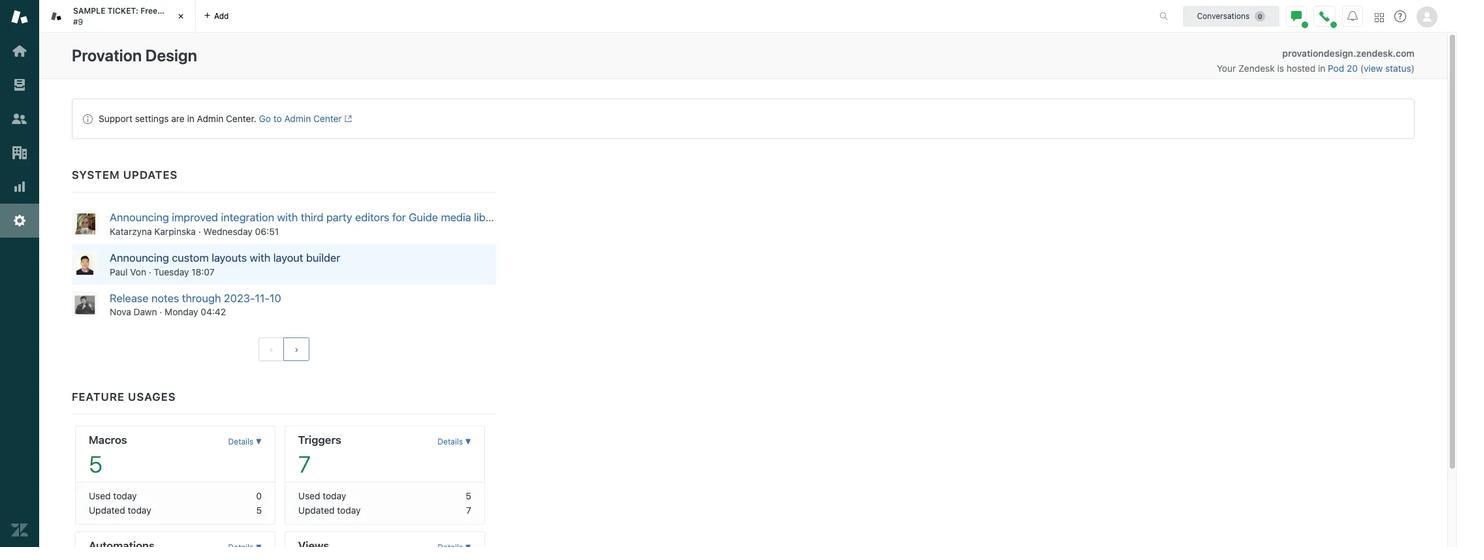 Task type: describe. For each thing, give the bounding box(es) containing it.
media
[[441, 211, 471, 224]]

(
[[1360, 63, 1364, 74]]

triggers
[[298, 434, 341, 447]]

button displays agent's chat status as online. image
[[1291, 11, 1302, 21]]

provation
[[72, 46, 142, 65]]

go
[[259, 113, 271, 124]]

ticket:
[[108, 6, 138, 16]]

)
[[1411, 63, 1415, 74]]

18:07
[[191, 266, 215, 277]]

katarzyna
[[110, 226, 152, 237]]

feature
[[72, 391, 125, 404]]

5 for updated today
[[256, 505, 262, 516]]

your
[[1217, 63, 1236, 74]]

20
[[1347, 63, 1358, 74]]

layouts
[[212, 251, 247, 264]]

view status link
[[1364, 63, 1411, 74]]

dawn
[[134, 306, 157, 318]]

repair
[[160, 6, 182, 16]]

free
[[140, 6, 157, 16]]

‹ button
[[258, 338, 284, 361]]

updated today for 7
[[298, 505, 361, 516]]

are
[[171, 113, 185, 124]]

main element
[[0, 0, 39, 547]]

library
[[474, 211, 505, 224]]

used for 5
[[89, 491, 111, 502]]

1 vertical spatial 7
[[466, 505, 471, 516]]

for
[[392, 211, 406, 224]]

conversations
[[1197, 11, 1250, 21]]

system
[[72, 168, 120, 181]]

zendesk products image
[[1375, 13, 1384, 22]]

with for layouts
[[250, 251, 271, 264]]

go to admin center
[[259, 113, 342, 124]]

used today for 5
[[89, 491, 137, 502]]

custom
[[172, 251, 209, 264]]

updated for 7
[[298, 505, 335, 516]]

zendesk
[[1238, 63, 1275, 74]]

usages
[[128, 391, 176, 404]]

paul
[[110, 266, 128, 277]]

(opens in a new tab) image
[[342, 115, 352, 123]]

system updates
[[72, 168, 178, 181]]

sample ticket: free repair #9
[[73, 6, 182, 26]]

macros 5
[[89, 434, 127, 477]]

support
[[99, 113, 132, 124]]

design
[[145, 46, 197, 65]]

monday 04:42
[[165, 306, 226, 318]]

triggers 7
[[298, 434, 341, 477]]

updated today for 5
[[89, 505, 151, 516]]

macros
[[89, 434, 127, 447]]

‹
[[269, 344, 273, 355]]

status
[[1385, 63, 1411, 74]]

7 inside triggers 7
[[298, 451, 311, 477]]

2 admin from the left
[[284, 113, 311, 124]]

tuesday
[[154, 266, 189, 277]]

von
[[130, 266, 146, 277]]

support settings are in admin center.
[[99, 113, 256, 124]]

04:42
[[201, 306, 226, 318]]

conversations button
[[1183, 6, 1280, 26]]

tuesday 18:07
[[154, 266, 215, 277]]

through
[[182, 292, 221, 305]]

wednesday 06:51
[[203, 226, 279, 237]]

1 vertical spatial in
[[187, 113, 194, 124]]

add button
[[196, 0, 237, 32]]

pod 20 link
[[1328, 63, 1360, 74]]

to
[[273, 113, 282, 124]]

0
[[256, 491, 262, 502]]



Task type: locate. For each thing, give the bounding box(es) containing it.
1 vertical spatial announcing
[[110, 251, 169, 264]]

2 updated from the left
[[298, 505, 335, 516]]

0 horizontal spatial used today
[[89, 491, 137, 502]]

go to admin center link
[[259, 113, 352, 124]]

customers image
[[11, 110, 28, 127]]

1 announcing from the top
[[110, 211, 169, 224]]

1 horizontal spatial used today
[[298, 491, 346, 502]]

1 ▼ from the left
[[256, 437, 262, 447]]

1 horizontal spatial 5
[[256, 505, 262, 516]]

2023-
[[224, 292, 255, 305]]

in right are
[[187, 113, 194, 124]]

2 updated today from the left
[[298, 505, 361, 516]]

used down triggers 7
[[298, 491, 320, 502]]

add
[[214, 11, 229, 21]]

1 vertical spatial with
[[250, 251, 271, 264]]

0 vertical spatial announcing
[[110, 211, 169, 224]]

used today for 7
[[298, 491, 346, 502]]

tab
[[39, 0, 196, 33]]

2 details from the left
[[438, 437, 463, 447]]

view
[[1364, 63, 1383, 74]]

tabs tab list
[[39, 0, 1146, 33]]

get started image
[[11, 42, 28, 59]]

announcing
[[110, 211, 169, 224], [110, 251, 169, 264]]

10
[[270, 292, 281, 305]]

1 details ▼ from the left
[[228, 437, 262, 447]]

0 vertical spatial 7
[[298, 451, 311, 477]]

updated down triggers 7
[[298, 505, 335, 516]]

1 horizontal spatial used
[[298, 491, 320, 502]]

karpinska
[[154, 226, 196, 237]]

with down 06:51 on the left of page
[[250, 251, 271, 264]]

reporting image
[[11, 178, 28, 195]]

admin left center.
[[197, 113, 223, 124]]

1 used today from the left
[[89, 491, 137, 502]]

guide
[[409, 211, 438, 224]]

1 horizontal spatial details ▼
[[438, 437, 471, 447]]

2 vertical spatial 5
[[256, 505, 262, 516]]

release notes through 2023-11-10
[[110, 292, 281, 305]]

1 used from the left
[[89, 491, 111, 502]]

#9
[[73, 17, 83, 26]]

1 horizontal spatial ▼
[[465, 437, 471, 447]]

updates
[[123, 168, 178, 181]]

0 horizontal spatial 5
[[89, 451, 102, 477]]

pod
[[1328, 63, 1344, 74]]

used today
[[89, 491, 137, 502], [298, 491, 346, 502]]

in left pod
[[1318, 63, 1325, 74]]

paul von
[[110, 266, 146, 277]]

nova dawn
[[110, 306, 157, 318]]

center.
[[226, 113, 256, 124]]

updated for 5
[[89, 505, 125, 516]]

used down macros 5
[[89, 491, 111, 502]]

monday
[[165, 306, 198, 318]]

1 updated today from the left
[[89, 505, 151, 516]]

1 admin from the left
[[197, 113, 223, 124]]

improved
[[172, 211, 218, 224]]

1 horizontal spatial details
[[438, 437, 463, 447]]

admin image
[[11, 212, 28, 229]]

0 vertical spatial with
[[277, 211, 298, 224]]

katarzyna karpinska
[[110, 226, 196, 237]]

settings
[[135, 113, 169, 124]]

0 horizontal spatial in
[[187, 113, 194, 124]]

organizations image
[[11, 144, 28, 161]]

›
[[295, 344, 299, 355]]

1 vertical spatial 5
[[466, 491, 471, 502]]

builder
[[306, 251, 340, 264]]

2 details ▼ from the left
[[438, 437, 471, 447]]

details
[[228, 437, 254, 447], [438, 437, 463, 447]]

11-
[[255, 292, 270, 305]]

updated today
[[89, 505, 151, 516], [298, 505, 361, 516]]

▼
[[256, 437, 262, 447], [465, 437, 471, 447]]

status containing support settings are in admin center.
[[72, 99, 1415, 139]]

zendesk support image
[[11, 8, 28, 25]]

views image
[[11, 76, 28, 93]]

used for 7
[[298, 491, 320, 502]]

provationdesign .zendesk.com your zendesk is hosted in pod 20 ( view status )
[[1217, 48, 1415, 74]]

notifications image
[[1347, 11, 1358, 21]]

announcing up the von
[[110, 251, 169, 264]]

2 used today from the left
[[298, 491, 346, 502]]

5 inside macros 5
[[89, 451, 102, 477]]

get help image
[[1394, 10, 1406, 22]]

06:51
[[255, 226, 279, 237]]

hosted
[[1287, 63, 1316, 74]]

announcing up katarzyna
[[110, 211, 169, 224]]

third
[[301, 211, 324, 224]]

with
[[277, 211, 298, 224], [250, 251, 271, 264]]

center
[[313, 113, 342, 124]]

1 updated from the left
[[89, 505, 125, 516]]

details ▼ for 5
[[228, 437, 262, 447]]

wednesday
[[203, 226, 253, 237]]

0 horizontal spatial 7
[[298, 451, 311, 477]]

1 horizontal spatial updated
[[298, 505, 335, 516]]

updated today down triggers 7
[[298, 505, 361, 516]]

details ▼
[[228, 437, 262, 447], [438, 437, 471, 447]]

5
[[89, 451, 102, 477], [466, 491, 471, 502], [256, 505, 262, 516]]

0 horizontal spatial details
[[228, 437, 254, 447]]

0 horizontal spatial details ▼
[[228, 437, 262, 447]]

tab containing sample ticket: free repair
[[39, 0, 196, 33]]

5 for used today
[[466, 491, 471, 502]]

provation design
[[72, 46, 197, 65]]

with left third
[[277, 211, 298, 224]]

announcing improved integration with third party editors for guide media library
[[110, 211, 505, 224]]

admin right to
[[284, 113, 311, 124]]

with for integration
[[277, 211, 298, 224]]

updated down macros 5
[[89, 505, 125, 516]]

updated today down macros 5
[[89, 505, 151, 516]]

0 horizontal spatial updated today
[[89, 505, 151, 516]]

announcing for announcing custom layouts with layout builder
[[110, 251, 169, 264]]

close image
[[174, 10, 187, 23]]

is
[[1277, 63, 1284, 74]]

1 horizontal spatial in
[[1318, 63, 1325, 74]]

7
[[298, 451, 311, 477], [466, 505, 471, 516]]

.zendesk.com
[[1353, 48, 1415, 59]]

1 details from the left
[[228, 437, 254, 447]]

feature usages
[[72, 391, 176, 404]]

provationdesign
[[1282, 48, 1353, 59]]

0 vertical spatial 5
[[89, 451, 102, 477]]

0 vertical spatial in
[[1318, 63, 1325, 74]]

layout
[[273, 251, 303, 264]]

0 horizontal spatial with
[[250, 251, 271, 264]]

2 horizontal spatial 5
[[466, 491, 471, 502]]

status
[[72, 99, 1415, 139]]

› button
[[284, 338, 310, 361]]

in inside "provationdesign .zendesk.com your zendesk is hosted in pod 20 ( view status )"
[[1318, 63, 1325, 74]]

details for 5
[[228, 437, 254, 447]]

0 horizontal spatial used
[[89, 491, 111, 502]]

sample
[[73, 6, 105, 16]]

details ▼ for 7
[[438, 437, 471, 447]]

admin
[[197, 113, 223, 124], [284, 113, 311, 124]]

updated
[[89, 505, 125, 516], [298, 505, 335, 516]]

zendesk image
[[11, 522, 28, 539]]

0 horizontal spatial ▼
[[256, 437, 262, 447]]

release
[[110, 292, 149, 305]]

0 horizontal spatial updated
[[89, 505, 125, 516]]

0 horizontal spatial admin
[[197, 113, 223, 124]]

used today down macros 5
[[89, 491, 137, 502]]

details for 7
[[438, 437, 463, 447]]

2 announcing from the top
[[110, 251, 169, 264]]

editors
[[355, 211, 389, 224]]

▼ for 5
[[256, 437, 262, 447]]

1 horizontal spatial updated today
[[298, 505, 361, 516]]

1 horizontal spatial 7
[[466, 505, 471, 516]]

used
[[89, 491, 111, 502], [298, 491, 320, 502]]

in
[[1318, 63, 1325, 74], [187, 113, 194, 124]]

2 used from the left
[[298, 491, 320, 502]]

nova
[[110, 306, 131, 318]]

used today down triggers 7
[[298, 491, 346, 502]]

1 horizontal spatial with
[[277, 211, 298, 224]]

▼ for 7
[[465, 437, 471, 447]]

integration
[[221, 211, 274, 224]]

today
[[113, 491, 137, 502], [323, 491, 346, 502], [128, 505, 151, 516], [337, 505, 361, 516]]

party
[[326, 211, 352, 224]]

notes
[[151, 292, 179, 305]]

1 horizontal spatial admin
[[284, 113, 311, 124]]

announcing custom layouts with layout builder
[[110, 251, 340, 264]]

announcing for announcing improved integration with third party editors for guide media library
[[110, 211, 169, 224]]

2 ▼ from the left
[[465, 437, 471, 447]]



Task type: vqa. For each thing, say whether or not it's contained in the screenshot.
Details ▼
yes



